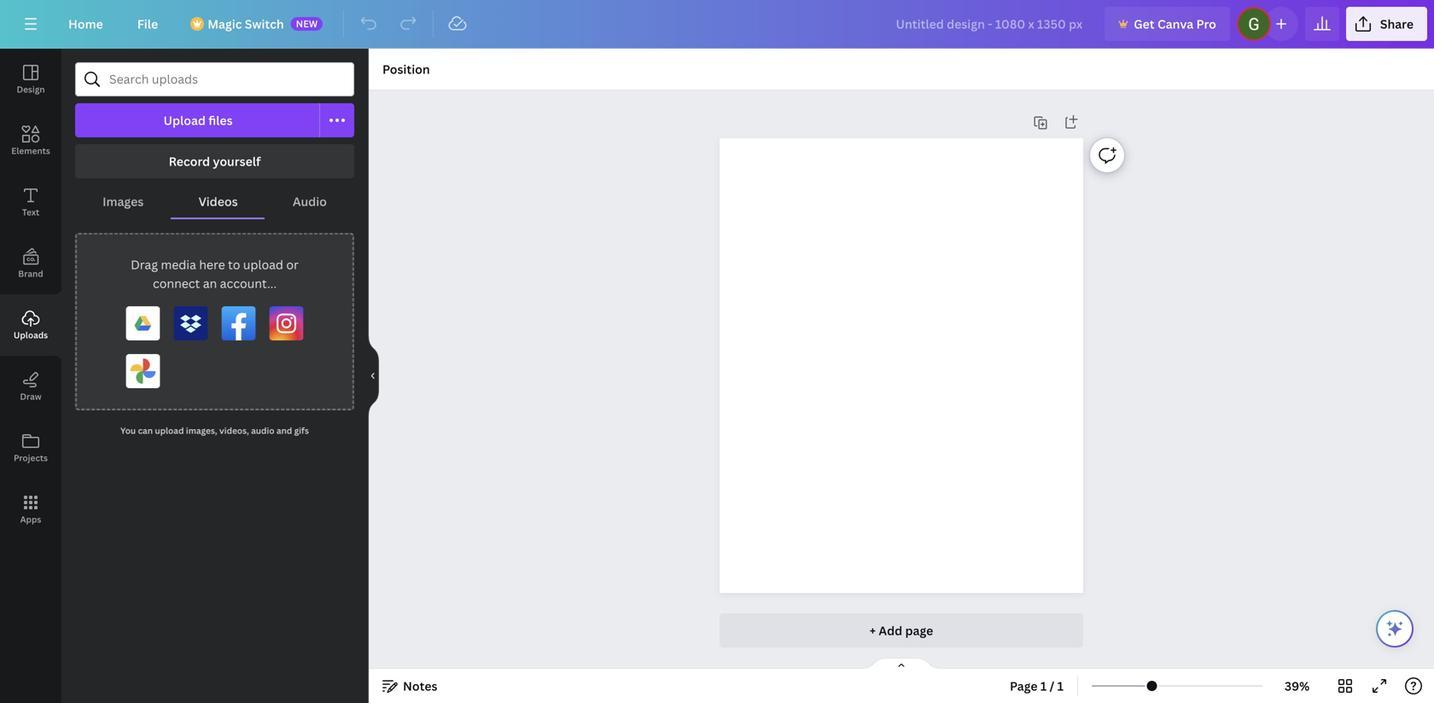 Task type: vqa. For each thing, say whether or not it's contained in the screenshot.
Search "Search Field"
no



Task type: describe. For each thing, give the bounding box(es) containing it.
magic
[[208, 16, 242, 32]]

draw button
[[0, 356, 61, 417]]

apps
[[20, 514, 41, 525]]

record
[[169, 153, 210, 169]]

upload
[[163, 112, 206, 128]]

record yourself
[[169, 153, 261, 169]]

draw
[[20, 391, 41, 402]]

design button
[[0, 49, 61, 110]]

show pages image
[[860, 657, 942, 671]]

record yourself button
[[75, 144, 354, 178]]

or
[[286, 257, 299, 273]]

gifs
[[294, 425, 309, 437]]

drag
[[131, 257, 158, 273]]

images
[[103, 193, 144, 210]]

and
[[276, 425, 292, 437]]

connect
[[153, 275, 200, 292]]

drag media here to upload or connect an account...
[[131, 257, 299, 292]]

videos button
[[171, 185, 265, 218]]

/
[[1050, 678, 1054, 694]]

+ add page
[[870, 623, 933, 639]]

pro
[[1196, 16, 1216, 32]]

audio
[[251, 425, 274, 437]]

elements button
[[0, 110, 61, 172]]

uploads
[[14, 329, 48, 341]]

side panel tab list
[[0, 49, 61, 540]]

to
[[228, 257, 240, 273]]

main menu bar
[[0, 0, 1434, 49]]

2 1 from the left
[[1057, 678, 1064, 694]]

files
[[208, 112, 233, 128]]

text button
[[0, 172, 61, 233]]

audio button
[[265, 185, 354, 218]]

an
[[203, 275, 217, 292]]

text
[[22, 207, 39, 218]]

page
[[905, 623, 933, 639]]

get canva pro button
[[1105, 7, 1230, 41]]

here
[[199, 257, 225, 273]]

upload files
[[163, 112, 233, 128]]

Design title text field
[[882, 7, 1098, 41]]

hide image
[[368, 335, 379, 417]]



Task type: locate. For each thing, give the bounding box(es) containing it.
you can upload images, videos, audio and gifs
[[120, 425, 309, 437]]

videos,
[[219, 425, 249, 437]]

switch
[[245, 16, 284, 32]]

1 horizontal spatial 1
[[1057, 678, 1064, 694]]

home link
[[55, 7, 117, 41]]

uploads button
[[0, 294, 61, 356]]

0 horizontal spatial 1
[[1040, 678, 1047, 694]]

0 horizontal spatial upload
[[155, 425, 184, 437]]

39% button
[[1269, 673, 1325, 700]]

apps button
[[0, 479, 61, 540]]

upload inside drag media here to upload or connect an account...
[[243, 257, 283, 273]]

brand button
[[0, 233, 61, 294]]

images,
[[186, 425, 217, 437]]

1 left / in the bottom right of the page
[[1040, 678, 1047, 694]]

design
[[17, 84, 45, 95]]

upload
[[243, 257, 283, 273], [155, 425, 184, 437]]

file button
[[124, 7, 172, 41]]

projects
[[14, 452, 48, 464]]

brand
[[18, 268, 43, 280]]

+ add page button
[[719, 614, 1083, 648]]

audio
[[293, 193, 327, 210]]

add
[[879, 623, 902, 639]]

projects button
[[0, 417, 61, 479]]

new
[[296, 17, 318, 30]]

yourself
[[213, 153, 261, 169]]

1 right / in the bottom right of the page
[[1057, 678, 1064, 694]]

elements
[[11, 145, 50, 157]]

canva
[[1157, 16, 1194, 32]]

account...
[[220, 275, 277, 292]]

upload up the account... at the left top of the page
[[243, 257, 283, 273]]

position button
[[376, 55, 437, 83]]

39%
[[1285, 678, 1310, 694]]

images button
[[75, 185, 171, 218]]

share
[[1380, 16, 1414, 32]]

file
[[137, 16, 158, 32]]

1
[[1040, 678, 1047, 694], [1057, 678, 1064, 694]]

1 horizontal spatial upload
[[243, 257, 283, 273]]

upload right can
[[155, 425, 184, 437]]

page 1 / 1
[[1010, 678, 1064, 694]]

1 vertical spatial upload
[[155, 425, 184, 437]]

upload files button
[[75, 103, 320, 137]]

0 vertical spatial upload
[[243, 257, 283, 273]]

Search uploads search field
[[109, 63, 343, 96]]

notes button
[[376, 673, 444, 700]]

videos
[[198, 193, 238, 210]]

+
[[870, 623, 876, 639]]

home
[[68, 16, 103, 32]]

1 1 from the left
[[1040, 678, 1047, 694]]

get canva pro
[[1134, 16, 1216, 32]]

magic switch
[[208, 16, 284, 32]]

share button
[[1346, 7, 1427, 41]]

can
[[138, 425, 153, 437]]

media
[[161, 257, 196, 273]]

notes
[[403, 678, 437, 694]]

position
[[382, 61, 430, 77]]

get
[[1134, 16, 1155, 32]]

you
[[120, 425, 136, 437]]

canva assistant image
[[1385, 619, 1405, 639]]

page
[[1010, 678, 1038, 694]]



